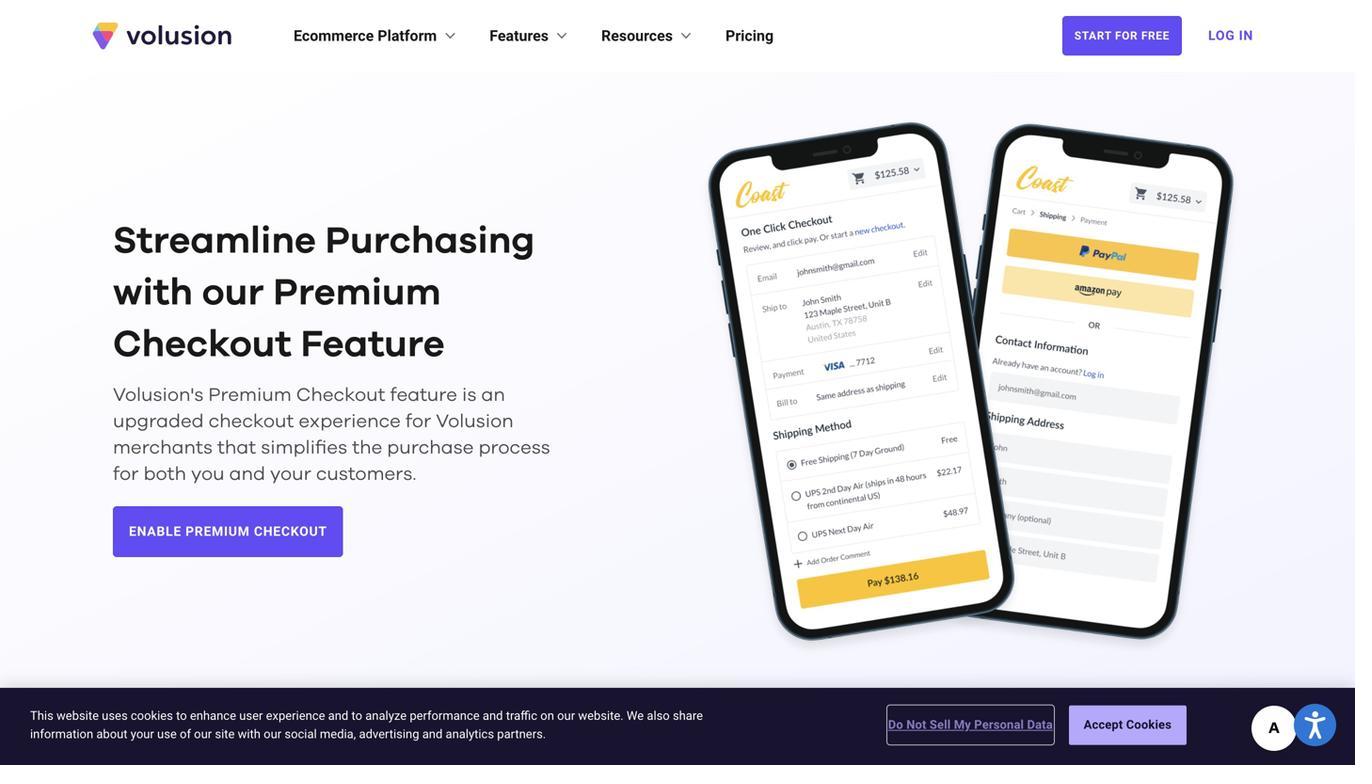 Task type: locate. For each thing, give the bounding box(es) containing it.
accept cookies button
[[1069, 706, 1187, 745]]

purchasing
[[325, 223, 535, 260]]

your down simplifies
[[270, 465, 312, 484]]

premium up checkout
[[208, 386, 292, 405]]

1 vertical spatial your
[[131, 727, 154, 742]]

do
[[889, 718, 904, 732]]

simplifies
[[261, 439, 348, 458]]

in
[[1240, 28, 1254, 43]]

1 vertical spatial with
[[238, 727, 261, 742]]

checkout up volusion's
[[113, 326, 292, 364]]

with inside streamline purchasing with our premium checkout feature
[[113, 274, 193, 312]]

your down 'cookies'
[[131, 727, 154, 742]]

0 vertical spatial experience
[[299, 412, 401, 431]]

pricing
[[726, 27, 774, 45]]

use
[[157, 727, 177, 742]]

0 horizontal spatial to
[[176, 709, 187, 723]]

checkout inside volusion's premium checkout feature is an upgraded checkout experience for volusion merchants that simplifies the purchase process for both you and your customers.
[[296, 386, 386, 405]]

on
[[541, 709, 555, 723]]

performance
[[410, 709, 480, 723]]

checkout
[[113, 326, 292, 364], [296, 386, 386, 405]]

start for free link
[[1063, 16, 1183, 56]]

customers.
[[316, 465, 417, 484]]

analyze
[[366, 709, 407, 723]]

experience inside this website uses cookies to enhance user experience and to analyze performance and traffic on our website. we also share information about your use of our site with our social media, advertising and analytics partners.
[[266, 709, 325, 723]]

cookies
[[1127, 718, 1172, 732]]

both
[[144, 465, 186, 484]]

1 vertical spatial for
[[113, 465, 139, 484]]

and
[[229, 465, 266, 484], [328, 709, 349, 723], [483, 709, 503, 723], [423, 727, 443, 742]]

premium
[[273, 274, 441, 312], [208, 386, 292, 405]]

our down streamline at the top left of the page
[[202, 274, 264, 312]]

for
[[406, 412, 431, 431], [113, 465, 139, 484]]

your inside volusion's premium checkout feature is an upgraded checkout experience for volusion merchants that simplifies the purchase process for both you and your customers.
[[270, 465, 312, 484]]

your
[[270, 465, 312, 484], [131, 727, 154, 742]]

premium up feature
[[273, 274, 441, 312]]

to up media,
[[352, 709, 363, 723]]

1 horizontal spatial with
[[238, 727, 261, 742]]

with down user
[[238, 727, 261, 742]]

to
[[176, 709, 187, 723], [352, 709, 363, 723]]

experience up the 'the'
[[299, 412, 401, 431]]

ecommerce platform button
[[294, 24, 460, 47]]

and left traffic
[[483, 709, 503, 723]]

1 horizontal spatial checkout
[[296, 386, 386, 405]]

sell
[[930, 718, 951, 732]]

merchants
[[113, 439, 213, 458]]

1 horizontal spatial your
[[270, 465, 312, 484]]

with
[[113, 274, 193, 312], [238, 727, 261, 742]]

my
[[955, 718, 972, 732]]

ecommerce platform
[[294, 27, 437, 45]]

0 vertical spatial with
[[113, 274, 193, 312]]

experience
[[299, 412, 401, 431], [266, 709, 325, 723]]

0 vertical spatial your
[[270, 465, 312, 484]]

partners.
[[497, 727, 546, 742]]

enable premium checkout link
[[113, 507, 343, 557]]

and up media,
[[328, 709, 349, 723]]

accept
[[1084, 718, 1124, 732]]

site
[[215, 727, 235, 742]]

feature
[[390, 386, 458, 405]]

platform
[[378, 27, 437, 45]]

for left "both"
[[113, 465, 139, 484]]

checkout up the 'the'
[[296, 386, 386, 405]]

1 vertical spatial premium
[[208, 386, 292, 405]]

resources button
[[602, 24, 696, 47]]

premium inside volusion's premium checkout feature is an upgraded checkout experience for volusion merchants that simplifies the purchase process for both you and your customers.
[[208, 386, 292, 405]]

and down that
[[229, 465, 266, 484]]

1 to from the left
[[176, 709, 187, 723]]

0 horizontal spatial checkout
[[113, 326, 292, 364]]

traffic
[[506, 709, 538, 723]]

1 vertical spatial checkout
[[296, 386, 386, 405]]

0 vertical spatial for
[[406, 412, 431, 431]]

enable
[[129, 524, 182, 540]]

upgraded
[[113, 412, 204, 431]]

1 horizontal spatial to
[[352, 709, 363, 723]]

privacy alert dialog
[[0, 688, 1356, 766]]

for down feature
[[406, 412, 431, 431]]

checkout
[[209, 412, 294, 431]]

0 vertical spatial checkout
[[113, 326, 292, 364]]

0 horizontal spatial with
[[113, 274, 193, 312]]

our
[[202, 274, 264, 312], [558, 709, 575, 723], [194, 727, 212, 742], [264, 727, 282, 742]]

share
[[673, 709, 703, 723]]

0 vertical spatial premium
[[273, 274, 441, 312]]

that
[[217, 439, 256, 458]]

streamline
[[113, 223, 316, 260]]

experience up social
[[266, 709, 325, 723]]

1 vertical spatial experience
[[266, 709, 325, 723]]

ecommerce
[[294, 27, 374, 45]]

this website uses cookies to enhance user experience and to analyze performance and traffic on our website. we also share information about your use of our site with our social media, advertising and analytics partners.
[[30, 709, 703, 742]]

do not sell my personal data button
[[889, 707, 1054, 744]]

open accessibe: accessibility options, statement and help image
[[1305, 712, 1326, 739]]

to up of
[[176, 709, 187, 723]]

with down streamline at the top left of the page
[[113, 274, 193, 312]]

advertising
[[359, 727, 419, 742]]

information
[[30, 727, 93, 742]]

0 horizontal spatial your
[[131, 727, 154, 742]]

1 horizontal spatial for
[[406, 412, 431, 431]]

2 to from the left
[[352, 709, 363, 723]]

our left social
[[264, 727, 282, 742]]



Task type: describe. For each thing, give the bounding box(es) containing it.
free
[[1142, 29, 1170, 42]]

log in
[[1209, 28, 1254, 43]]

enable premium checkout
[[129, 524, 327, 540]]

checkout inside streamline purchasing with our premium checkout feature
[[113, 326, 292, 364]]

the
[[352, 439, 383, 458]]

process
[[479, 439, 551, 458]]

premium inside streamline purchasing with our premium checkout feature
[[273, 274, 441, 312]]

checkout
[[254, 524, 327, 540]]

uses
[[102, 709, 128, 723]]

premium
[[186, 524, 250, 540]]

and inside volusion's premium checkout feature is an upgraded checkout experience for volusion merchants that simplifies the purchase process for both you and your customers.
[[229, 465, 266, 484]]

volusion's premium checkout feature is an upgraded checkout experience for volusion merchants that simplifies the purchase process for both you and your customers.
[[113, 386, 551, 484]]

pricing link
[[726, 24, 774, 47]]

log
[[1209, 28, 1236, 43]]

our inside streamline purchasing with our premium checkout feature
[[202, 274, 264, 312]]

log in link
[[1198, 15, 1266, 56]]

about
[[96, 727, 128, 742]]

user
[[239, 709, 263, 723]]

for
[[1116, 29, 1139, 42]]

our right of
[[194, 727, 212, 742]]

do not sell my personal data
[[889, 718, 1054, 732]]

features button
[[490, 24, 572, 47]]

media,
[[320, 727, 356, 742]]

and down the performance
[[423, 727, 443, 742]]

of
[[180, 727, 191, 742]]

an
[[482, 386, 506, 405]]

is
[[462, 386, 477, 405]]

your inside this website uses cookies to enhance user experience and to analyze performance and traffic on our website. we also share information about your use of our site with our social media, advertising and analytics partners.
[[131, 727, 154, 742]]

we
[[627, 709, 644, 723]]

social
[[285, 727, 317, 742]]

website.
[[578, 709, 624, 723]]

personal
[[975, 718, 1025, 732]]

enhance
[[190, 709, 236, 723]]

you
[[191, 465, 225, 484]]

streamline purchasing with our premium checkout feature
[[113, 223, 535, 364]]

purchase
[[387, 439, 474, 458]]

website
[[56, 709, 99, 723]]

accept cookies
[[1084, 718, 1172, 732]]

this
[[30, 709, 53, 723]]

cookies
[[131, 709, 173, 723]]

our right on
[[558, 709, 575, 723]]

also
[[647, 709, 670, 723]]

feature
[[301, 326, 445, 364]]

with inside this website uses cookies to enhance user experience and to analyze performance and traffic on our website. we also share information about your use of our site with our social media, advertising and analytics partners.
[[238, 727, 261, 742]]

start
[[1075, 29, 1112, 42]]

features
[[490, 27, 549, 45]]

experience inside volusion's premium checkout feature is an upgraded checkout experience for volusion merchants that simplifies the purchase process for both you and your customers.
[[299, 412, 401, 431]]

start for free
[[1075, 29, 1170, 42]]

volusion
[[436, 412, 514, 431]]

volusion's
[[113, 386, 204, 405]]

analytics
[[446, 727, 494, 742]]

0 horizontal spatial for
[[113, 465, 139, 484]]

not
[[907, 718, 927, 732]]

resources
[[602, 27, 673, 45]]

data
[[1028, 718, 1054, 732]]



Task type: vqa. For each thing, say whether or not it's contained in the screenshot.
With
yes



